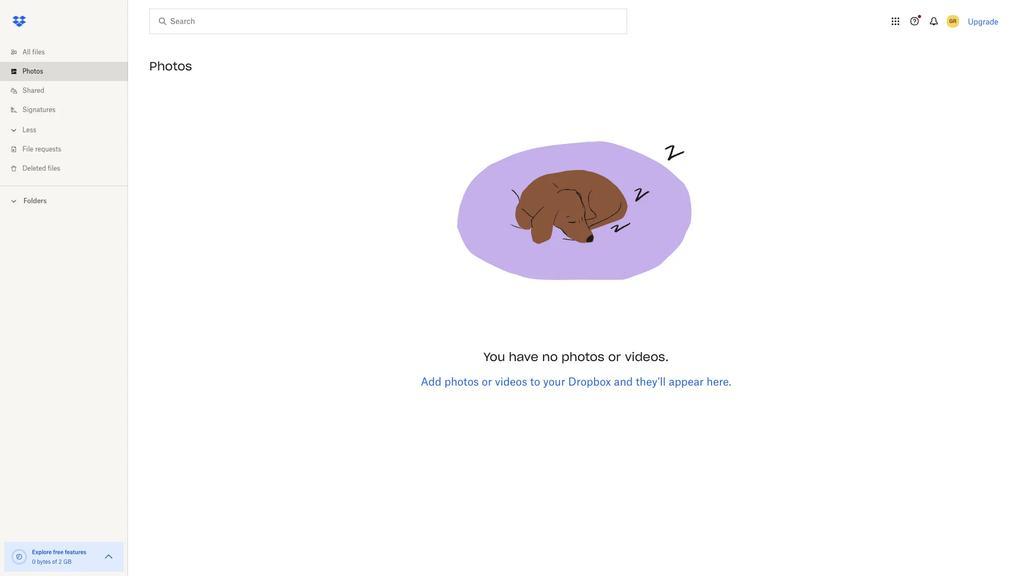 Task type: describe. For each thing, give the bounding box(es) containing it.
requests
[[35, 145, 61, 153]]

1 horizontal spatial photos
[[149, 59, 192, 74]]

free
[[53, 549, 63, 555]]

all files
[[22, 48, 45, 56]]

file requests
[[22, 145, 61, 153]]

gr button
[[945, 13, 962, 30]]

deleted
[[22, 164, 46, 172]]

less
[[22, 126, 36, 134]]

folders button
[[0, 193, 128, 209]]

add
[[421, 375, 442, 388]]

upgrade link
[[968, 17, 999, 26]]

you have no photos or videos.
[[484, 349, 669, 364]]

bytes
[[37, 559, 51, 565]]

less image
[[9, 125, 19, 136]]

folders
[[23, 197, 47, 205]]

signatures
[[22, 106, 56, 114]]

no
[[542, 349, 558, 364]]

photos inside photos link
[[22, 67, 43, 75]]

you
[[484, 349, 505, 364]]

files for all files
[[32, 48, 45, 56]]

2
[[59, 559, 62, 565]]

sleeping dog on a purple cushion. image
[[443, 81, 710, 348]]

features
[[65, 549, 86, 555]]

they'll
[[636, 375, 666, 388]]

have
[[509, 349, 539, 364]]

dropbox image
[[9, 11, 30, 32]]

and
[[614, 375, 633, 388]]

quota usage element
[[11, 549, 28, 566]]

add photos or videos to your dropbox and they'll appear here.
[[421, 375, 732, 388]]

gb
[[63, 559, 72, 565]]

file
[[22, 145, 33, 153]]

all files link
[[9, 43, 128, 62]]



Task type: vqa. For each thing, say whether or not it's contained in the screenshot.
convert associated with Choose a file format to convert audio files to
no



Task type: locate. For each thing, give the bounding box(es) containing it.
files for deleted files
[[48, 164, 60, 172]]

0 horizontal spatial or
[[482, 375, 492, 388]]

list containing all files
[[0, 36, 128, 186]]

files right the 'deleted'
[[48, 164, 60, 172]]

1 horizontal spatial or
[[608, 349, 621, 364]]

0
[[32, 559, 36, 565]]

1 horizontal spatial files
[[48, 164, 60, 172]]

0 vertical spatial photos
[[562, 349, 605, 364]]

0 vertical spatial or
[[608, 349, 621, 364]]

1 vertical spatial photos
[[445, 375, 479, 388]]

0 vertical spatial files
[[32, 48, 45, 56]]

0 horizontal spatial files
[[32, 48, 45, 56]]

explore free features 0 bytes of 2 gb
[[32, 549, 86, 565]]

0 horizontal spatial photos
[[22, 67, 43, 75]]

gr
[[950, 18, 957, 25]]

dropbox
[[568, 375, 611, 388]]

photos right add
[[445, 375, 479, 388]]

photos up dropbox
[[562, 349, 605, 364]]

upgrade
[[968, 17, 999, 26]]

videos.
[[625, 349, 669, 364]]

videos
[[495, 375, 527, 388]]

file requests link
[[9, 140, 128, 159]]

1 vertical spatial or
[[482, 375, 492, 388]]

your
[[543, 375, 565, 388]]

photos list item
[[0, 62, 128, 81]]

list
[[0, 36, 128, 186]]

here.
[[707, 375, 732, 388]]

add photos or videos to your dropbox and they'll appear here. link
[[421, 375, 732, 388]]

deleted files link
[[9, 159, 128, 178]]

0 horizontal spatial photos
[[445, 375, 479, 388]]

signatures link
[[9, 100, 128, 120]]

to
[[530, 375, 540, 388]]

shared link
[[9, 81, 128, 100]]

deleted files
[[22, 164, 60, 172]]

all
[[22, 48, 31, 56]]

photos
[[562, 349, 605, 364], [445, 375, 479, 388]]

files
[[32, 48, 45, 56], [48, 164, 60, 172]]

or
[[608, 349, 621, 364], [482, 375, 492, 388]]

of
[[52, 559, 57, 565]]

shared
[[22, 86, 44, 94]]

or left videos
[[482, 375, 492, 388]]

or up and
[[608, 349, 621, 364]]

files right all
[[32, 48, 45, 56]]

1 vertical spatial files
[[48, 164, 60, 172]]

photos link
[[9, 62, 128, 81]]

Search in folder "Dropbox" text field
[[170, 15, 605, 27]]

photos
[[149, 59, 192, 74], [22, 67, 43, 75]]

explore
[[32, 549, 52, 555]]

1 horizontal spatial photos
[[562, 349, 605, 364]]

appear
[[669, 375, 704, 388]]



